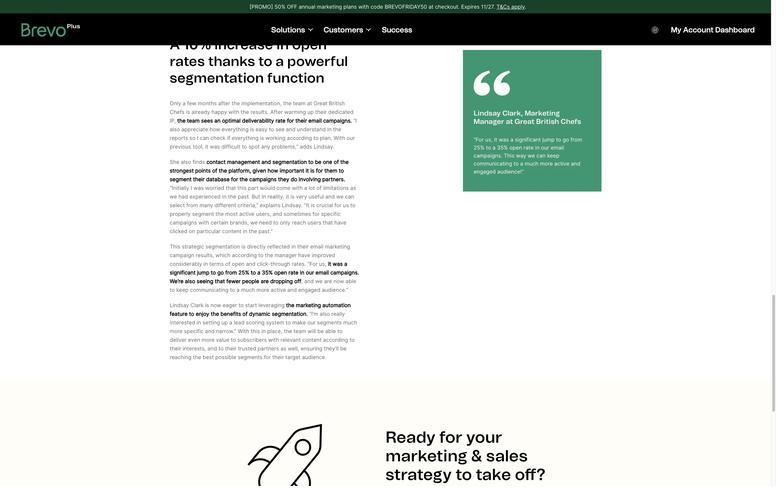 Task type: locate. For each thing, give the bounding box(es) containing it.
in inside i also appreciate how everything is easy to see and understand in the reports so i can check if everything is working according to plan. with our previous tool, it was difficult to spot any problems,"
[[327, 126, 332, 133]]

with inside subscribers with relevant content according to their interests, and to their trusted partners as well, ensuring they'll be reaching the best possible segments for their target audience.
[[268, 337, 279, 343]]

0 vertical spatial go
[[563, 136, 569, 143]]

limitations
[[323, 185, 349, 191]]

segmentation
[[170, 70, 264, 86], [273, 159, 307, 165], [206, 243, 240, 250]]

1 vertical spatial i
[[197, 135, 198, 141]]

customers
[[324, 25, 363, 34]]

that down database
[[226, 185, 236, 191]]

campaigns down properly
[[170, 219, 197, 226]]

marketing inside this strategic segmentation is directly reflected in their email marketing campaign results, which according to the manager have improved considerably in terms of open and click-through rates.
[[325, 243, 350, 250]]

the up database
[[219, 167, 227, 174]]

we right way
[[528, 152, 535, 159]]

how right given on the left of page
[[268, 167, 278, 174]]

0 vertical spatial at
[[429, 3, 434, 10]]

1 horizontal spatial campaign
[[280, 3, 304, 10]]

"for inside "for us, it was a significant jump to go from 25% to a 35% open rate in our email campaigns. this way we can keep communicating to a much more active and engaged audience!"
[[474, 136, 484, 143]]

"i'm also really interested in setting up a lead scoring system to make our segments much more specific and narrow."
[[170, 311, 357, 335]]

active
[[555, 160, 570, 167], [239, 211, 255, 217], [271, 287, 286, 293]]

0 vertical spatial now
[[334, 278, 344, 285]]

and
[[336, 3, 346, 10], [286, 126, 296, 133], [262, 159, 271, 165], [571, 160, 581, 167], [326, 193, 335, 200], [273, 211, 282, 217], [246, 261, 256, 267], [305, 278, 314, 285], [288, 287, 297, 293], [205, 328, 215, 335], [208, 345, 217, 352]]

1 vertical spatial rate
[[524, 144, 534, 151]]

a inside "initially i was worried that this part would come with a lot of limitations as we had experienced in the past. but in reality, it is very useful and we can select from many different criteria,"
[[304, 185, 307, 191]]

0 vertical spatial much
[[525, 160, 539, 167]]

1 vertical spatial this
[[170, 243, 180, 250]]

0 vertical spatial chefs
[[170, 109, 185, 115]]

it down manager at the right top
[[494, 136, 498, 143]]

0 vertical spatial "for
[[474, 136, 484, 143]]

easy
[[256, 126, 268, 133]]

she
[[170, 159, 179, 165]]

can inside i also appreciate how everything is easy to see and understand in the reports so i can check if everything is working according to plan. with our previous tool, it was difficult to spot any problems,"
[[200, 135, 209, 141]]

1 vertical spatial with
[[238, 328, 249, 335]]

the right after
[[232, 100, 240, 107]]

us, down improved
[[319, 261, 327, 267]]

click-
[[257, 261, 271, 267]]

1 horizontal spatial at
[[429, 3, 434, 10]]

0 vertical spatial this
[[504, 152, 515, 159]]

narrow."
[[216, 328, 236, 335]]

is up involving
[[311, 167, 315, 174]]

1 vertical spatial according
[[232, 252, 257, 259]]

british down marketing
[[537, 117, 559, 126]]

a right "for us,
[[345, 261, 348, 267]]

but
[[252, 193, 260, 200]]

0 horizontal spatial great
[[314, 100, 328, 107]]

2 horizontal spatial according
[[323, 337, 348, 343]]

1 vertical spatial great
[[515, 117, 535, 126]]

jump down marketing
[[543, 136, 555, 143]]

check
[[211, 135, 226, 141]]

campaign inside this strategic segmentation is directly reflected in their email marketing campaign results, which according to the manager have improved considerably in terms of open and click-through rates.
[[170, 252, 194, 259]]

appreciate
[[182, 126, 208, 133]]

0 horizontal spatial british
[[329, 100, 345, 107]]

specific inside "i'm also really interested in setting up a lead scoring system to make our segments much more specific and narrow."
[[184, 328, 204, 335]]

much down way
[[525, 160, 539, 167]]

1 vertical spatial communicating
[[190, 287, 229, 293]]

and inside "it is crucial for us to properly segment the most active users, and sometimes for specific campaigns with certain brands, we need to only reach users that have clicked on particular content in the past."
[[273, 211, 282, 217]]

according down directly
[[232, 252, 257, 259]]

it right tool,
[[205, 143, 209, 150]]

through
[[271, 261, 290, 267]]

our inside "for us, it was a significant jump to go from 25% to a 35% open rate in our email campaigns. this way we can keep communicating to a much more active and engaged audience!"
[[541, 144, 550, 151]]

this down "clicked"
[[170, 243, 180, 250]]

0 horizontal spatial segments
[[238, 354, 263, 361]]

was down improved
[[333, 261, 343, 267]]

they
[[278, 176, 289, 183]]

only
[[280, 219, 291, 226]]

1 vertical spatial 35%
[[262, 269, 273, 276]]

partners.
[[323, 176, 345, 183]]

many
[[200, 202, 213, 209]]

as
[[351, 185, 356, 191], [281, 345, 287, 352]]

in inside "i'm also really interested in setting up a lead scoring system to make our segments much more specific and narrow."
[[197, 319, 201, 326]]

in down lindsay clark, marketing manager at great british chefs
[[536, 144, 540, 151]]

rate up see
[[276, 117, 286, 124]]

t&cs apply link
[[497, 3, 525, 11]]

engaged left "audience!""
[[474, 168, 496, 175]]

see
[[276, 126, 285, 133]]

the up certain
[[216, 211, 224, 217]]

be inside contact management and segmentation to be one of the strongest points of the platform, given how important it is for them to segment their database for the campaigns they do involving partners.
[[315, 159, 322, 165]]

0 horizontal spatial 35%
[[262, 269, 273, 276]]

also up "strongest"
[[181, 159, 191, 165]]

we inside , and we are now able to keep communicating to a much more active and engaged audience."
[[315, 278, 323, 285]]

1 horizontal spatial specific
[[321, 211, 341, 217]]

us, down manager at the right top
[[486, 136, 493, 143]]

0 horizontal spatial "for
[[308, 261, 318, 267]]

"initially
[[170, 185, 189, 191]]

.
[[525, 3, 527, 10]]

up up "narrow.""
[[222, 319, 228, 326]]

lindsay. for explains
[[282, 202, 303, 209]]

engaged
[[474, 168, 496, 175], [299, 287, 321, 293]]

is inside "it is crucial for us to properly segment the most active users, and sometimes for specific campaigns with certain brands, we need to only reach users that have clicked on particular content in the past."
[[311, 202, 315, 209]]

specific up even in the bottom of the page
[[184, 328, 204, 335]]

35% inside "for us, it was a significant jump to go from 25% to a 35% open rate in our email campaigns. this way we can keep communicating to a much more active and engaged audience!"
[[497, 144, 508, 151]]

on
[[189, 228, 195, 235]]

this strategic segmentation is directly reflected in their email marketing campaign results, which according to the manager have improved considerably in terms of open and click-through rates.
[[170, 243, 350, 267]]

segments down really
[[317, 319, 342, 326]]

if
[[227, 135, 230, 141]]

2 horizontal spatial i
[[356, 117, 357, 124]]

it inside "initially i was worried that this part would come with a lot of limitations as we had experienced in the past. but in reality, it is very useful and we can select from many different criteria,"
[[286, 193, 289, 200]]

able up they'll
[[325, 328, 336, 335]]

was down manager at the right top
[[499, 136, 509, 143]]

us, for "for us, it was a significant jump to go from 25% to a 35% open rate in our email campaigns. this way we can keep communicating to a much more active and engaged audience!"
[[486, 136, 493, 143]]

with down do
[[292, 185, 303, 191]]

1 vertical spatial this
[[251, 328, 260, 335]]

0 vertical spatial can
[[200, 135, 209, 141]]

1 vertical spatial keep
[[176, 287, 189, 293]]

can up tool,
[[200, 135, 209, 141]]

1 horizontal spatial up
[[308, 109, 314, 115]]

1 horizontal spatial can
[[345, 193, 354, 200]]

past.
[[238, 193, 250, 200]]

the left past."
[[249, 228, 257, 235]]

1 vertical spatial segment
[[192, 211, 214, 217]]

to inside 'to welcome and immediately engage their new subscribers.'
[[306, 3, 311, 10]]

this inside "initially i was worried that this part would come with a lot of limitations as we had experienced in the past. but in reality, it is very useful and we can select from many different criteria,"
[[238, 185, 247, 191]]

rate inside "for us, it was a significant jump to go from 25% to a 35% open rate in our email campaigns. this way we can keep communicating to a much more active and engaged audience!"
[[524, 144, 534, 151]]

0 horizontal spatial content
[[222, 228, 242, 235]]

we
[[528, 152, 535, 159], [170, 193, 177, 200], [336, 193, 344, 200], [250, 219, 258, 226], [315, 278, 323, 285]]

also for i also appreciate how everything is easy to see and understand in the reports so i can check if everything is working according to plan. with our previous tool, it was difficult to spot any problems,"
[[170, 126, 180, 133]]

2 vertical spatial active
[[271, 287, 286, 293]]

this left way
[[504, 152, 515, 159]]

0 horizontal spatial active
[[239, 211, 255, 217]]

2 horizontal spatial that
[[323, 219, 333, 226]]

this
[[238, 185, 247, 191], [251, 328, 260, 335]]

be inside subscribers with relevant content according to their interests, and to their trusted partners as well, ensuring they'll be reaching the best possible segments for their target audience.
[[340, 345, 347, 352]]

much inside "i'm also really interested in setting up a lead scoring system to make our segments much more specific and narrow."
[[343, 319, 357, 326]]

we down limitations
[[336, 193, 344, 200]]

0 vertical spatial segments
[[317, 319, 342, 326]]

campaigns
[[249, 176, 277, 183], [170, 219, 197, 226]]

1 horizontal spatial 25%
[[474, 144, 485, 151]]

powerful
[[287, 53, 348, 69]]

able up audience."
[[346, 278, 357, 285]]

past."
[[259, 228, 273, 235]]

25% inside "for us, it was a significant jump to go from 25% to a 35% open rate in our email campaigns. this way we can keep communicating to a much more active and engaged audience!"
[[474, 144, 485, 151]]

0 vertical spatial specific
[[321, 211, 341, 217]]

0 vertical spatial campaign
[[280, 3, 304, 10]]

1 vertical spatial automation
[[323, 302, 351, 309]]

2 vertical spatial be
[[340, 345, 347, 352]]

the down interests,
[[193, 354, 201, 361]]

your
[[467, 428, 503, 447]]

0 vertical spatial as
[[351, 185, 356, 191]]

0 vertical spatial great
[[314, 100, 328, 107]]

0 vertical spatial lindsay
[[474, 109, 501, 117]]

are inside the it was a significant jump to go from 25% to a 35% open rate in our email campaigns. we're also seeing that fewer people are dropping off
[[261, 278, 269, 285]]

campaign up considerably
[[170, 252, 194, 259]]

0 vertical spatial able
[[346, 278, 357, 285]]

we left need
[[250, 219, 258, 226]]

25% inside the it was a significant jump to go from 25% to a 35% open rate in our email campaigns. we're also seeing that fewer people are dropping off
[[239, 269, 249, 276]]

deliver
[[170, 337, 187, 343]]

the up different
[[228, 193, 236, 200]]

11/27.
[[481, 3, 495, 10]]

1 horizontal spatial us,
[[486, 136, 493, 143]]

1 horizontal spatial british
[[537, 117, 559, 126]]

a left the few
[[183, 100, 186, 107]]

great inside lindsay clark, marketing manager at great british chefs
[[515, 117, 535, 126]]

1 horizontal spatial communicating
[[474, 160, 512, 167]]

1 are from the left
[[261, 278, 269, 285]]

automation up the "immediately"
[[170, 3, 198, 10]]

35% down 'click-'
[[262, 269, 273, 276]]

british up dedicated
[[329, 100, 345, 107]]

now
[[334, 278, 344, 285], [211, 302, 221, 309]]

make
[[293, 319, 306, 326]]

great down the clark, at the top
[[515, 117, 535, 126]]

of inside the marketing automation feature to enjoy the benefits of dynamic segmentation.
[[243, 311, 248, 317]]

directly
[[247, 243, 266, 250]]

is left easy
[[250, 126, 254, 133]]

partners
[[258, 345, 279, 352]]

worried
[[205, 185, 224, 191]]

0 horizontal spatial lindsay.
[[282, 202, 303, 209]]

1 vertical spatial from
[[186, 202, 198, 209]]

lindsay up manager at the right top
[[474, 109, 501, 117]]

0 horizontal spatial have
[[298, 252, 310, 259]]

25%
[[474, 144, 485, 151], [239, 269, 249, 276]]

that inside "initially i was worried that this part would come with a lot of limitations as we had experienced in the past. but in reality, it is very useful and we can select from many different criteria,"
[[226, 185, 236, 191]]

0 horizontal spatial 25%
[[239, 269, 249, 276]]

also
[[170, 126, 180, 133], [181, 159, 191, 165], [185, 278, 195, 285], [320, 311, 330, 317]]

particular
[[197, 228, 221, 235]]

a inside , and we are now able to keep communicating to a much more active and engaged audience."
[[237, 287, 240, 293]]

have inside "it is crucial for us to properly segment the most active users, and sometimes for specific campaigns with certain brands, we need to only reach users that have clicked on particular content in the past."
[[335, 219, 347, 226]]

1 horizontal spatial active
[[271, 287, 286, 293]]

according
[[287, 135, 312, 141], [232, 252, 257, 259], [323, 337, 348, 343]]

50%
[[275, 3, 286, 10]]

2 vertical spatial team
[[294, 328, 306, 335]]

eager
[[223, 302, 237, 309]]

1 vertical spatial engaged
[[299, 287, 321, 293]]

is inside this strategic segmentation is directly reflected in their email marketing campaign results, which according to the manager have improved considerably in terms of open and click-through rates.
[[242, 243, 246, 250]]

2 vertical spatial that
[[215, 278, 225, 285]]

their up the rates.
[[297, 243, 309, 250]]

for inside the ready for your marketing & sales strategy to take off?
[[440, 428, 463, 447]]

0 horizontal spatial campaigns
[[170, 219, 197, 226]]

significant up way
[[515, 136, 541, 143]]

had
[[179, 193, 188, 200]]

it up involving
[[306, 167, 309, 174]]

a inside "i'm also really interested in setting up a lead scoring system to make our segments much more specific and narrow."
[[229, 319, 232, 326]]

team
[[293, 100, 306, 107], [187, 117, 200, 124], [294, 328, 306, 335]]

1 horizontal spatial from
[[226, 269, 237, 276]]

campaign up solutions 'link'
[[280, 3, 304, 10]]

and inside i also appreciate how everything is easy to see and understand in the reports so i can check if everything is working according to plan. with our previous tool, it was difficult to spot any problems,"
[[286, 126, 296, 133]]

setting
[[203, 319, 220, 326]]

a up function
[[276, 53, 284, 69]]

for down warming
[[287, 117, 294, 124]]

1 horizontal spatial segment
[[192, 211, 214, 217]]

0 vertical spatial significant
[[515, 136, 541, 143]]

would
[[260, 185, 275, 191]]

customers link
[[324, 25, 371, 35]]

months
[[198, 100, 217, 107]]

at up understand
[[307, 100, 312, 107]]

now up audience."
[[334, 278, 344, 285]]

1 vertical spatial now
[[211, 302, 221, 309]]

a down 'fewer' on the bottom of the page
[[237, 287, 240, 293]]

our inside "i'm also really interested in setting up a lead scoring system to make our segments much more specific and narrow."
[[308, 319, 316, 326]]

1 horizontal spatial are
[[324, 278, 332, 285]]

their left new
[[222, 12, 234, 19]]

0 vertical spatial team
[[293, 100, 306, 107]]

rate up off at the left of the page
[[289, 269, 299, 276]]

lindsay. for adds
[[314, 143, 335, 150]]

us, for "for us,
[[319, 261, 327, 267]]

rate
[[276, 117, 286, 124], [524, 144, 534, 151], [289, 269, 299, 276]]

0 horizontal spatial lindsay
[[170, 302, 189, 309]]

which
[[216, 252, 231, 259]]

keep inside , and we are now able to keep communicating to a much more active and engaged audience."
[[176, 287, 189, 293]]

to inside "i'm also really interested in setting up a lead scoring system to make our segments much more specific and narrow."
[[286, 319, 291, 326]]

from inside "initially i was worried that this part would come with a lot of limitations as we had experienced in the past. but in reality, it is very useful and we can select from many different criteria,"
[[186, 202, 198, 209]]

to inside this strategic segmentation is directly reflected in their email marketing campaign results, which according to the manager have improved considerably in terms of open and click-through rates.
[[259, 252, 264, 259]]

we inside "it is crucial for us to properly segment the most active users, and sometimes for specific campaigns with certain brands, we need to only reach users that have clicked on particular content in the past."
[[250, 219, 258, 226]]

off?
[[515, 465, 546, 484]]

team inside only a few months after the implementation, the team at great british chefs is already happy with the results. after warming up their dedicated ip,
[[293, 100, 306, 107]]

1 vertical spatial campaign
[[170, 252, 194, 259]]

of right lot
[[317, 185, 322, 191]]

1 vertical spatial significant
[[170, 269, 196, 276]]

system
[[266, 319, 284, 326]]

was down check
[[210, 143, 220, 150]]

is
[[186, 109, 190, 115], [250, 126, 254, 133], [260, 135, 264, 141], [311, 167, 315, 174], [291, 193, 295, 200], [311, 202, 315, 209], [242, 243, 246, 250], [205, 302, 209, 309]]

2 vertical spatial from
[[226, 269, 237, 276]]

0 horizontal spatial campaign
[[170, 252, 194, 259]]

segmentation up important
[[273, 159, 307, 165]]

be inside with this in place, the team will be able to deliver even more value to
[[318, 328, 324, 335]]

email inside "for us, it was a significant jump to go from 25% to a 35% open rate in our email campaigns. this way we can keep communicating to a much more active and engaged audience!"
[[551, 144, 564, 151]]

with up particular
[[199, 219, 209, 226]]

lindsay for lindsay clark is now eager to start leveraging
[[170, 302, 189, 309]]

the up relevant
[[284, 328, 292, 335]]

this inside with this in place, the team will be able to deliver even more value to
[[251, 328, 260, 335]]

1 vertical spatial "for
[[308, 261, 318, 267]]

this up past.
[[238, 185, 247, 191]]

team up warming
[[293, 100, 306, 107]]

their up understand
[[315, 109, 327, 115]]

1 horizontal spatial as
[[351, 185, 356, 191]]

that inside "it is crucial for us to properly segment the most active users, and sometimes for specific campaigns with certain brands, we need to only reach users that have clicked on particular content in the past."
[[323, 219, 333, 226]]

1 horizontal spatial that
[[226, 185, 236, 191]]

2 horizontal spatial much
[[525, 160, 539, 167]]

everything down optimal
[[222, 126, 249, 133]]

1 vertical spatial specific
[[184, 328, 204, 335]]

1 horizontal spatial this
[[251, 328, 260, 335]]

communicating inside "for us, it was a significant jump to go from 25% to a 35% open rate in our email campaigns. this way we can keep communicating to a much more active and engaged audience!"
[[474, 160, 512, 167]]

in inside "it is crucial for us to properly segment the most active users, and sometimes for specific campaigns with certain brands, we need to only reach users that have clicked on particular content in the past."
[[243, 228, 248, 235]]

from inside "for us, it was a significant jump to go from 25% to a 35% open rate in our email campaigns. this way we can keep communicating to a much more active and engaged audience!"
[[571, 136, 583, 143]]

"it
[[304, 202, 310, 209]]

we up "select"
[[170, 193, 177, 200]]

25% up people
[[239, 269, 249, 276]]

the
[[232, 100, 240, 107], [283, 100, 292, 107], [241, 109, 249, 115], [177, 117, 186, 124], [333, 126, 342, 133], [341, 159, 349, 165], [219, 167, 227, 174], [240, 176, 248, 183], [228, 193, 236, 200], [216, 211, 224, 217], [249, 228, 257, 235], [265, 252, 273, 259], [286, 302, 295, 309], [211, 311, 219, 317], [284, 328, 292, 335], [193, 354, 201, 361]]

0 horizontal spatial keep
[[176, 287, 189, 293]]

2 vertical spatial can
[[345, 193, 354, 200]]

1 vertical spatial lindsay
[[170, 302, 189, 309]]

0 horizontal spatial segment
[[170, 176, 192, 183]]

0 horizontal spatial with
[[238, 328, 249, 335]]

a left lot
[[304, 185, 307, 191]]

results.
[[251, 109, 269, 115]]

relevant
[[281, 337, 301, 343]]

specific inside "it is crucial for us to properly segment the most active users, and sometimes for specific campaigns with certain brands, we need to only reach users that have clicked on particular content in the past."
[[321, 211, 341, 217]]

that right users
[[323, 219, 333, 226]]

is left directly
[[242, 243, 246, 250]]

1 horizontal spatial significant
[[515, 136, 541, 143]]

clark
[[191, 302, 204, 309]]

1 horizontal spatial segments
[[317, 319, 342, 326]]

according up they'll
[[323, 337, 348, 343]]

certain
[[211, 219, 228, 226]]

0 vertical spatial segmentation
[[170, 70, 264, 86]]

and inside "for us, it was a significant jump to go from 25% to a 35% open rate in our email campaigns. this way we can keep communicating to a much more active and engaged audience!"
[[571, 160, 581, 167]]

off
[[287, 3, 297, 10]]

sees
[[201, 117, 213, 124]]

are up audience."
[[324, 278, 332, 285]]

1 horizontal spatial have
[[335, 219, 347, 226]]

be left one
[[315, 159, 322, 165]]

go
[[563, 136, 569, 143], [218, 269, 224, 276]]

1 horizontal spatial "for
[[474, 136, 484, 143]]

0 vertical spatial automation
[[170, 3, 198, 10]]

also inside "i'm also really interested in setting up a lead scoring system to make our segments much more specific and narrow."
[[320, 311, 330, 317]]

the up segmentation.
[[286, 302, 295, 309]]

campaigns. down dedicated
[[323, 117, 352, 124]]

and inside "initially i was worried that this part would come with a lot of limitations as we had experienced in the past. but in reality, it is very useful and we can select from many different criteria,"
[[326, 193, 335, 200]]

1 horizontal spatial engaged
[[474, 168, 496, 175]]

was inside "for us, it was a significant jump to go from 25% to a 35% open rate in our email campaigns. this way we can keep communicating to a much more active and engaged audience!"
[[499, 136, 509, 143]]

also right the "we're"
[[185, 278, 195, 285]]

touchpoint
[[251, 3, 278, 10]]

the inside with this in place, the team will be able to deliver even more value to
[[284, 328, 292, 335]]

segmentation up which in the left bottom of the page
[[206, 243, 240, 250]]

significant inside "for us, it was a significant jump to go from 25% to a 35% open rate in our email campaigns. this way we can keep communicating to a much more active and engaged audience!"
[[515, 136, 541, 143]]

finds
[[193, 159, 205, 165]]

0 horizontal spatial go
[[218, 269, 224, 276]]

dropping
[[270, 278, 293, 285]]

sometimes
[[284, 211, 311, 217]]

active inside "it is crucial for us to properly segment the most active users, and sometimes for specific campaigns with certain brands, we need to only reach users that have clicked on particular content in the past."
[[239, 211, 255, 217]]

in down brands,
[[243, 228, 248, 235]]

automation up really
[[323, 302, 351, 309]]

how inside i also appreciate how everything is easy to see and understand in the reports so i can check if everything is working according to plan. with our previous tool, it was difficult to spot any problems,"
[[210, 126, 220, 133]]

it inside "for us, it was a significant jump to go from 25% to a 35% open rate in our email campaigns. this way we can keep communicating to a much more active and engaged audience!"
[[494, 136, 498, 143]]

0 vertical spatial have
[[335, 219, 347, 226]]

to inside the marketing automation feature to enjoy the benefits of dynamic segmentation.
[[189, 311, 194, 317]]

at down the clark, at the top
[[506, 117, 513, 126]]

0 vertical spatial british
[[329, 100, 345, 107]]

0 vertical spatial 35%
[[497, 144, 508, 151]]

was inside "initially i was worried that this part would come with a lot of limitations as we had experienced in the past. but in reality, it is very useful and we can select from many different criteria,"
[[194, 185, 204, 191]]

that inside the it was a significant jump to go from 25% to a 35% open rate in our email campaigns. we're also seeing that fewer people are dropping off
[[215, 278, 225, 285]]

0 horizontal spatial us,
[[319, 261, 327, 267]]

automation inside the marketing automation feature to enjoy the benefits of dynamic segmentation.
[[323, 302, 351, 309]]

1 vertical spatial be
[[318, 328, 324, 335]]

significant
[[515, 136, 541, 143], [170, 269, 196, 276]]

strategy
[[386, 465, 452, 484]]

can right way
[[537, 152, 546, 159]]

keep right way
[[548, 152, 560, 159]]

spot
[[249, 143, 260, 150]]

with inside "initially i was worried that this part would come with a lot of limitations as we had experienced in the past. but in reality, it is very useful and we can select from many different criteria,"
[[292, 185, 303, 191]]

their inside contact management and segmentation to be one of the strongest points of the platform, given how important it is for them to segment their database for the campaigns they do involving partners.
[[193, 176, 205, 183]]

much down really
[[343, 319, 357, 326]]

it down come
[[286, 193, 289, 200]]

properly
[[170, 211, 191, 217]]

1 vertical spatial how
[[268, 167, 278, 174]]

0 vertical spatial communicating
[[474, 160, 512, 167]]

to inside a 10% increase in open rates thanks to a powerful segmentation function
[[258, 53, 273, 69]]

code
[[371, 3, 383, 10]]

"for right the rates.
[[308, 261, 318, 267]]

ensuring
[[301, 345, 323, 352]]

up
[[308, 109, 314, 115], [222, 319, 228, 326]]

the right 'ip,'
[[177, 117, 186, 124]]

was inside i also appreciate how everything is easy to see and understand in the reports so i can check if everything is working according to plan. with our previous tool, it was difficult to spot any problems,"
[[210, 143, 220, 150]]

given
[[253, 167, 266, 174]]

after
[[218, 100, 230, 107]]

place,
[[267, 328, 283, 335]]

sales
[[486, 446, 528, 466]]

25% down manager at the right top
[[474, 144, 485, 151]]

1 horizontal spatial able
[[346, 278, 357, 285]]

significant down considerably
[[170, 269, 196, 276]]

0 horizontal spatial can
[[200, 135, 209, 141]]

2 are from the left
[[324, 278, 332, 285]]

select
[[170, 202, 185, 209]]

for inside subscribers with relevant content according to their interests, and to their trusted partners as well, ensuring they'll be reaching the best possible segments for their target audience.
[[264, 354, 271, 361]]

we right ,
[[315, 278, 323, 285]]

open down through
[[275, 269, 287, 276]]

a inside a 10% increase in open rates thanks to a powerful segmentation function
[[276, 53, 284, 69]]

much inside , and we are now able to keep communicating to a much more active and engaged audience."
[[241, 287, 255, 293]]

in down solutions
[[277, 36, 289, 53]]

in up ,
[[300, 269, 305, 276]]



Task type: describe. For each thing, give the bounding box(es) containing it.
a inside only a few months after the implementation, the team at great british chefs is already happy with the results. after warming up their dedicated ip,
[[183, 100, 186, 107]]

in up different
[[222, 193, 227, 200]]

0 vertical spatial everything
[[222, 126, 249, 133]]

the up setting
[[211, 311, 219, 317]]

also for she also finds
[[181, 159, 191, 165]]

rates
[[170, 53, 205, 69]]

the inside "initially i was worried that this part would come with a lot of limitations as we had experienced in the past. but in reality, it is very useful and we can select from many different criteria,"
[[228, 193, 236, 200]]

0 vertical spatial i
[[356, 117, 357, 124]]

of down contact
[[212, 167, 217, 174]]

button image
[[652, 27, 659, 33]]

clark,
[[503, 109, 523, 117]]

go inside the it was a significant jump to go from 25% to a 35% open rate in our email campaigns. we're also seeing that fewer people are dropping off
[[218, 269, 224, 276]]

the left "results."
[[241, 109, 249, 115]]

jump inside "for us, it was a significant jump to go from 25% to a 35% open rate in our email campaigns. this way we can keep communicating to a much more active and engaged audience!"
[[543, 136, 555, 143]]

fewer
[[227, 278, 241, 285]]

campaigns. inside the it was a significant jump to go from 25% to a 35% open rate in our email campaigns. we're also seeing that fewer people are dropping off
[[331, 269, 359, 276]]

management
[[227, 159, 260, 165]]

in inside a 10% increase in open rates thanks to a powerful segmentation function
[[277, 36, 289, 53]]

implementation,
[[242, 100, 282, 107]]

dashboard
[[716, 25, 755, 34]]

difficult
[[222, 143, 241, 150]]

icn quote image
[[474, 71, 511, 96]]

have inside this strategic segmentation is directly reflected in their email marketing campaign results, which according to the manager have improved considerably in terms of open and click-through rates.
[[298, 252, 310, 259]]

target
[[286, 354, 301, 361]]

with inside i also appreciate how everything is easy to see and understand in the reports so i can check if everything is working according to plan. with our previous tool, it was difficult to spot any problems,"
[[334, 135, 345, 141]]

our inside i also appreciate how everything is easy to see and understand in the reports so i can check if everything is working according to plan. with our previous tool, it was difficult to spot any problems,"
[[347, 135, 355, 141]]

improved
[[312, 252, 335, 259]]

for down platform,
[[231, 176, 238, 183]]

deliverability
[[242, 117, 274, 124]]

for right scenario
[[223, 3, 230, 10]]

35% inside the it was a significant jump to go from 25% to a 35% open rate in our email campaigns. we're also seeing that fewer people are dropping off
[[262, 269, 273, 276]]

explains lindsay.
[[260, 202, 304, 209]]

adds lindsay.
[[300, 143, 336, 150]]

she also finds
[[170, 159, 207, 165]]

for up users
[[313, 211, 320, 217]]

working
[[266, 135, 286, 141]]

from inside the it was a significant jump to go from 25% to a 35% open rate in our email campaigns. we're also seeing that fewer people are dropping off
[[226, 269, 237, 276]]

at for team
[[307, 100, 312, 107]]

keep inside "for us, it was a significant jump to go from 25% to a 35% open rate in our email campaigns. this way we can keep communicating to a much more active and engaged audience!"
[[548, 152, 560, 159]]

any
[[261, 143, 270, 150]]

warming
[[285, 109, 306, 115]]

"it is crucial for us to properly segment the most active users, and sometimes for specific campaigns with certain brands, we need to only reach users that have clicked on particular content in the past."
[[170, 202, 356, 235]]

seeing
[[197, 278, 213, 285]]

significant inside the it was a significant jump to go from 25% to a 35% open rate in our email campaigns. we're also seeing that fewer people are dropping off
[[170, 269, 196, 276]]

a down 'click-'
[[258, 269, 261, 276]]

british inside lindsay clark, marketing manager at great british chefs
[[537, 117, 559, 126]]

manager
[[275, 252, 297, 259]]

explains
[[260, 202, 281, 209]]

database
[[206, 176, 230, 183]]

of inside this strategic segmentation is directly reflected in their email marketing campaign results, which according to the manager have improved considerably in terms of open and click-through rates.
[[225, 261, 231, 267]]

criteria,"
[[238, 202, 258, 209]]

1 vertical spatial team
[[187, 117, 200, 124]]

"for for "for us, it was a significant jump to go from 25% to a 35% open rate in our email campaigns. this way we can keep communicating to a much more active and engaged audience!"
[[474, 136, 484, 143]]

audience."
[[322, 287, 348, 293]]

considerably
[[170, 261, 202, 267]]

account
[[684, 25, 714, 34]]

open inside this strategic segmentation is directly reflected in their email marketing campaign results, which according to the manager have improved considerably in terms of open and click-through rates.
[[232, 261, 245, 267]]

subscribers.
[[247, 12, 278, 19]]

campaigns inside contact management and segmentation to be one of the strongest points of the platform, given how important it is for them to segment their database for the campaigns they do involving partners.
[[249, 176, 277, 183]]

&
[[471, 446, 483, 466]]

is inside "initially i was worried that this part would come with a lot of limitations as we had experienced in the past. but in reality, it is very useful and we can select from many different criteria,"
[[291, 193, 295, 200]]

automation scenario for a three-touchpoint campaign
[[170, 3, 304, 10]]

able inside with this in place, the team will be able to deliver even more value to
[[325, 328, 336, 335]]

more inside with this in place, the team will be able to deliver even more value to
[[202, 337, 215, 343]]

scoring
[[246, 319, 265, 326]]

a down way
[[521, 160, 524, 167]]

is inside only a few months after the implementation, the team at great british chefs is already happy with the results. after warming up their dedicated ip,
[[186, 109, 190, 115]]

0 vertical spatial campaigns.
[[323, 117, 352, 124]]

as inside "initially i was worried that this part would come with a lot of limitations as we had experienced in the past. but in reality, it is very useful and we can select from many different criteria,"
[[351, 185, 356, 191]]

of inside "initially i was worried that this part would come with a lot of limitations as we had experienced in the past. but in reality, it is very useful and we can select from many different criteria,"
[[317, 185, 322, 191]]

segmentation inside contact management and segmentation to be one of the strongest points of the platform, given how important it is for them to segment their database for the campaigns they do involving partners.
[[273, 159, 307, 165]]

come
[[277, 185, 291, 191]]

content inside "it is crucial for us to properly segment the most active users, and sometimes for specific campaigns with certain brands, we need to only reach users that have clicked on particular content in the past."
[[222, 228, 242, 235]]

my
[[671, 25, 682, 34]]

very
[[296, 193, 307, 200]]

in down results,
[[204, 261, 208, 267]]

[promo]
[[250, 3, 273, 10]]

expires
[[462, 3, 480, 10]]

three-
[[236, 3, 251, 10]]

value
[[216, 337, 230, 343]]

able inside , and we are now able to keep communicating to a much more active and engaged audience."
[[346, 278, 357, 285]]

up inside "i'm also really interested in setting up a lead scoring system to make our segments much more specific and narrow."
[[222, 319, 228, 326]]

optimal
[[222, 117, 241, 124]]

subscribers
[[238, 337, 267, 343]]

team inside with this in place, the team will be able to deliver even more value to
[[294, 328, 306, 335]]

their down warming
[[296, 117, 307, 124]]

chefs inside only a few months after the implementation, the team at great british chefs is already happy with the results. after warming up their dedicated ip,
[[170, 109, 185, 115]]

in inside "for us, it was a significant jump to go from 25% to a 35% open rate in our email campaigns. this way we can keep communicating to a much more active and engaged audience!"
[[536, 144, 540, 151]]

previous
[[170, 143, 191, 150]]

with inside only a few months after the implementation, the team at great british chefs is already happy with the results. after warming up their dedicated ip,
[[229, 109, 239, 115]]

engaged inside , and we are now able to keep communicating to a much more active and engaged audience."
[[299, 287, 321, 293]]

the inside this strategic segmentation is directly reflected in their email marketing campaign results, which according to the manager have improved considerably in terms of open and click-through rates.
[[265, 252, 273, 259]]

to inside the ready for your marketing & sales strategy to take off?
[[456, 465, 472, 484]]

do
[[291, 176, 297, 183]]

annual
[[299, 3, 316, 10]]

brands,
[[230, 219, 249, 226]]

segments inside subscribers with relevant content according to their interests, and to their trusted partners as well, ensuring they'll be reaching the best possible segments for their target audience.
[[238, 354, 263, 361]]

tool,
[[193, 143, 204, 150]]

and inside this strategic segmentation is directly reflected in their email marketing campaign results, which according to the manager have improved considerably in terms of open and click-through rates.
[[246, 261, 256, 267]]

will
[[308, 328, 316, 335]]

a down manager at the right top
[[493, 144, 496, 151]]

already
[[192, 109, 210, 115]]

useful
[[309, 193, 324, 200]]

so
[[190, 135, 196, 141]]

also for "i'm also really interested in setting up a lead scoring system to make our segments much more specific and narrow."
[[320, 311, 330, 317]]

really
[[332, 311, 345, 317]]

reach
[[292, 219, 306, 226]]

open inside a 10% increase in open rates thanks to a powerful segmentation function
[[292, 36, 327, 53]]

even
[[188, 337, 200, 343]]

rates.
[[292, 261, 306, 267]]

this inside "for us, it was a significant jump to go from 25% to a 35% open rate in our email campaigns. this way we can keep communicating to a much more active and engaged audience!"
[[504, 152, 515, 159]]

1 vertical spatial everything
[[232, 135, 259, 141]]

happy
[[212, 109, 227, 115]]

few
[[187, 100, 196, 107]]

a left three-
[[231, 3, 234, 10]]

audience!"
[[498, 168, 524, 175]]

of right one
[[334, 159, 339, 165]]

engaged inside "for us, it was a significant jump to go from 25% to a 35% open rate in our email campaigns. this way we can keep communicating to a much more active and engaged audience!"
[[474, 168, 496, 175]]

a down the clark, at the top
[[511, 136, 514, 143]]

dedicated
[[328, 109, 354, 115]]

reports
[[170, 135, 188, 141]]

also inside the it was a significant jump to go from 25% to a 35% open rate in our email campaigns. we're also seeing that fewer people are dropping off
[[185, 278, 195, 285]]

for left them
[[316, 167, 323, 174]]

benefits
[[221, 311, 241, 317]]

campaigns. inside "for us, it was a significant jump to go from 25% to a 35% open rate in our email campaigns. this way we can keep communicating to a much more active and engaged audience!"
[[474, 152, 503, 159]]

great inside only a few months after the implementation, the team at great british chefs is already happy with the results. after warming up their dedicated ip,
[[314, 100, 328, 107]]

users
[[308, 219, 321, 226]]

content inside subscribers with relevant content according to their interests, and to their trusted partners as well, ensuring they'll be reaching the best possible segments for their target audience.
[[302, 337, 322, 343]]

are inside , and we are now able to keep communicating to a much more active and engaged audience."
[[324, 278, 332, 285]]

their up possible
[[225, 345, 237, 352]]

0 horizontal spatial now
[[211, 302, 221, 309]]

with left code
[[359, 3, 369, 10]]

and inside 'to welcome and immediately engage their new subscribers.'
[[336, 3, 346, 10]]

success
[[382, 25, 412, 34]]

solutions link
[[271, 25, 313, 35]]

only a few months after the implementation, the team at great british chefs is already happy with the results. after warming up their dedicated ip,
[[170, 100, 354, 124]]

i also appreciate how everything is easy to see and understand in the reports so i can check if everything is working according to plan. with our previous tool, it was difficult to spot any problems,"
[[170, 117, 357, 150]]

more inside "for us, it was a significant jump to go from 25% to a 35% open rate in our email campaigns. this way we can keep communicating to a much more active and engaged audience!"
[[540, 160, 553, 167]]

adds
[[300, 143, 312, 150]]

now inside , and we are now able to keep communicating to a much more active and engaged audience."
[[334, 278, 344, 285]]

lead
[[234, 319, 245, 326]]

their down deliver
[[170, 345, 181, 352]]

segmentation inside a 10% increase in open rates thanks to a powerful segmentation function
[[170, 70, 264, 86]]

10%
[[183, 36, 211, 53]]

0 horizontal spatial automation
[[170, 3, 198, 10]]

british inside only a few months after the implementation, the team at great british chefs is already happy with the results. after warming up their dedicated ip,
[[329, 100, 345, 107]]

is inside contact management and segmentation to be one of the strongest points of the platform, given how important it is for them to segment their database for the campaigns they do involving partners.
[[311, 167, 315, 174]]

the down platform,
[[240, 176, 248, 183]]

and inside contact management and segmentation to be one of the strongest points of the platform, given how important it is for them to segment their database for the campaigns they do involving partners.
[[262, 159, 271, 165]]

0 vertical spatial rate
[[276, 117, 286, 124]]

open inside "for us, it was a significant jump to go from 25% to a 35% open rate in our email campaigns. this way we can keep communicating to a much more active and engaged audience!"
[[510, 144, 522, 151]]

active inside , and we are now able to keep communicating to a much more active and engaged audience."
[[271, 287, 286, 293]]

with inside with this in place, the team will be able to deliver even more value to
[[238, 328, 249, 335]]

for left us
[[335, 202, 342, 209]]

is up enjoy
[[205, 302, 209, 309]]

active inside "for us, it was a significant jump to go from 25% to a 35% open rate in our email campaigns. this way we can keep communicating to a much more active and engaged audience!"
[[555, 160, 570, 167]]

it inside i also appreciate how everything is easy to see and understand in the reports so i can check if everything is working according to plan. with our previous tool, it was difficult to spot any problems,"
[[205, 143, 209, 150]]

brevofriday50
[[385, 3, 427, 10]]

lindsay for lindsay clark, marketing manager at great british chefs
[[474, 109, 501, 117]]

marketing inside the ready for your marketing & sales strategy to take off?
[[386, 446, 468, 466]]

in up manager
[[292, 243, 296, 250]]

brevo image
[[21, 23, 80, 37]]

marketing inside the marketing automation feature to enjoy the benefits of dynamic segmentation.
[[296, 302, 321, 309]]

possible
[[215, 354, 236, 361]]

in right but at the top left of page
[[262, 193, 266, 200]]

their down partners
[[273, 354, 284, 361]]

their inside 'to welcome and immediately engage their new subscribers.'
[[222, 12, 234, 19]]

jump inside the it was a significant jump to go from 25% to a 35% open rate in our email campaigns. we're also seeing that fewer people are dropping off
[[197, 269, 209, 276]]

our inside the it was a significant jump to go from 25% to a 35% open rate in our email campaigns. we're also seeing that fewer people are dropping off
[[306, 269, 314, 276]]

is down easy
[[260, 135, 264, 141]]

users,
[[256, 211, 271, 217]]

as inside subscribers with relevant content according to their interests, and to their trusted partners as well, ensuring they'll be reaching the best possible segments for their target audience.
[[281, 345, 287, 352]]

us
[[343, 202, 349, 209]]

according inside subscribers with relevant content according to their interests, and to their trusted partners as well, ensuring they'll be reaching the best possible segments for their target audience.
[[323, 337, 348, 343]]

,
[[302, 278, 303, 285]]

marketing
[[525, 109, 560, 117]]

rate inside the it was a significant jump to go from 25% to a 35% open rate in our email campaigns. we're also seeing that fewer people are dropping off
[[289, 269, 299, 276]]

increase
[[214, 36, 273, 53]]

communicating inside , and we are now able to keep communicating to a much more active and engaged audience."
[[190, 287, 229, 293]]

off
[[294, 278, 302, 285]]

apply
[[512, 3, 525, 10]]

open inside the it was a significant jump to go from 25% to a 35% open rate in our email campaigns. we're also seeing that fewer people are dropping off
[[275, 269, 287, 276]]

the right one
[[341, 159, 349, 165]]

leveraging
[[259, 302, 285, 309]]

most
[[225, 211, 238, 217]]

this inside this strategic segmentation is directly reflected in their email marketing campaign results, which according to the manager have improved considerably in terms of open and click-through rates.
[[170, 243, 180, 250]]

more inside , and we are now able to keep communicating to a much more active and engaged audience."
[[257, 287, 269, 293]]

new
[[235, 12, 246, 19]]

according inside this strategic segmentation is directly reflected in their email marketing campaign results, which according to the manager have improved considerably in terms of open and click-through rates.
[[232, 252, 257, 259]]

1 horizontal spatial i
[[197, 135, 198, 141]]

and inside "i'm also really interested in setting up a lead scoring system to make our segments much more specific and narrow."
[[205, 328, 215, 335]]

segment inside "it is crucial for us to properly segment the most active users, and sometimes for specific campaigns with certain brands, we need to only reach users that have clicked on particular content in the past."
[[192, 211, 214, 217]]

at for brevofriday50
[[429, 3, 434, 10]]

one
[[323, 159, 333, 165]]

the up warming
[[283, 100, 292, 107]]

according inside i also appreciate how everything is easy to see and understand in the reports so i can check if everything is working according to plan. with our previous tool, it was difficult to spot any problems,"
[[287, 135, 312, 141]]

in inside with this in place, the team will be able to deliver even more value to
[[262, 328, 266, 335]]

crucial
[[317, 202, 333, 209]]

"for for "for us,
[[308, 261, 318, 267]]

contact
[[207, 159, 226, 165]]



Task type: vqa. For each thing, say whether or not it's contained in the screenshot.
function
yes



